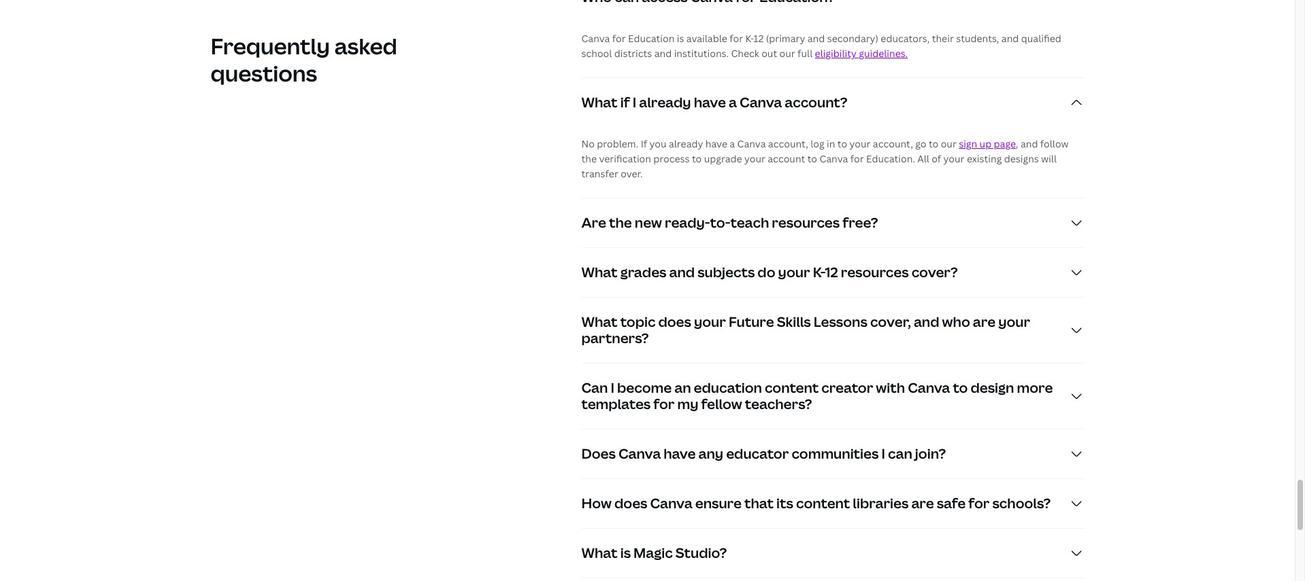 Task type: locate. For each thing, give the bounding box(es) containing it.
0 horizontal spatial i
[[611, 379, 615, 398]]

1 horizontal spatial does
[[658, 313, 691, 332]]

k-
[[746, 32, 754, 45], [813, 264, 825, 282]]

account, up account
[[768, 138, 808, 151]]

i
[[633, 94, 636, 112], [611, 379, 615, 398], [882, 445, 885, 464]]

0 horizontal spatial account,
[[768, 138, 808, 151]]

12 down are the new ready-to-teach resources free? dropdown button
[[825, 264, 838, 282]]

account,
[[768, 138, 808, 151], [873, 138, 913, 151]]

1 vertical spatial a
[[730, 138, 735, 151]]

what down how
[[582, 545, 618, 563]]

i left can
[[882, 445, 885, 464]]

your left account
[[744, 153, 766, 166]]

free?
[[843, 214, 878, 232]]

0 vertical spatial content
[[765, 379, 819, 398]]

is inside canva for education is available for k-12 (primary and secondary) educators, their students, and qualified school districts and institutions. check out our full
[[677, 32, 684, 45]]

1 horizontal spatial is
[[677, 32, 684, 45]]

to right go
[[929, 138, 939, 151]]

already up the process in the top of the page
[[669, 138, 703, 151]]

have
[[694, 94, 726, 112], [706, 138, 727, 151], [664, 445, 696, 464]]

a down the check
[[729, 94, 737, 112]]

0 vertical spatial k-
[[746, 32, 754, 45]]

does canva have any educator communities i can join? button
[[582, 430, 1084, 479]]

the inside dropdown button
[[609, 214, 632, 232]]

canva left the ensure
[[650, 495, 693, 513]]

canva right 'does'
[[619, 445, 661, 464]]

12 inside canva for education is available for k-12 (primary and secondary) educators, their students, and qualified school districts and institutions. check out our full
[[754, 32, 764, 45]]

1 horizontal spatial are
[[973, 313, 996, 332]]

1 horizontal spatial account,
[[873, 138, 913, 151]]

new
[[635, 214, 662, 232]]

what left if
[[582, 94, 618, 112]]

2 what from the top
[[582, 264, 618, 282]]

0 vertical spatial resources
[[772, 214, 840, 232]]

1 horizontal spatial the
[[609, 214, 632, 232]]

k- up the check
[[746, 32, 754, 45]]

out
[[762, 47, 777, 60]]

1 vertical spatial the
[[609, 214, 632, 232]]

are right who on the right of the page
[[973, 313, 996, 332]]

what topic does your future skills lessons cover, and who are your partners?
[[582, 313, 1030, 348]]

0 horizontal spatial are
[[911, 495, 934, 513]]

1 horizontal spatial 12
[[825, 264, 838, 282]]

k- inside 'dropdown button'
[[813, 264, 825, 282]]

12 inside 'dropdown button'
[[825, 264, 838, 282]]

0 vertical spatial a
[[729, 94, 737, 112]]

you
[[650, 138, 667, 151]]

1 vertical spatial is
[[620, 545, 631, 563]]

i inside what if i already have a canva account? dropdown button
[[633, 94, 636, 112]]

canva right with
[[908, 379, 950, 398]]

what for what grades and subjects do your k-12 resources cover?
[[582, 264, 618, 282]]

1 account, from the left
[[768, 138, 808, 151]]

does
[[658, 313, 691, 332], [615, 495, 647, 513]]

magic
[[634, 545, 673, 563]]

join?
[[915, 445, 946, 464]]

3 what from the top
[[582, 313, 618, 332]]

k- for your
[[813, 264, 825, 282]]

education
[[694, 379, 762, 398]]

have up upgrade
[[706, 138, 727, 151]]

0 horizontal spatial does
[[615, 495, 647, 513]]

what inside what topic does your future skills lessons cover, and who are your partners?
[[582, 313, 618, 332]]

districts
[[614, 47, 652, 60]]

resources left free? at the right of page
[[772, 214, 840, 232]]

fellow
[[701, 396, 742, 414]]

up
[[980, 138, 992, 151]]

0 horizontal spatial resources
[[772, 214, 840, 232]]

lessons
[[814, 313, 868, 332]]

to
[[838, 138, 847, 151], [929, 138, 939, 151], [692, 153, 702, 166], [808, 153, 817, 166], [953, 379, 968, 398]]

what is magic studio? button
[[582, 530, 1084, 579]]

12 up the out
[[754, 32, 764, 45]]

and right ,
[[1021, 138, 1038, 151]]

content
[[765, 379, 819, 398], [796, 495, 850, 513]]

are inside what topic does your future skills lessons cover, and who are your partners?
[[973, 313, 996, 332]]

k- inside canva for education is available for k-12 (primary and secondary) educators, their students, and qualified school districts and institutions. check out our full
[[746, 32, 754, 45]]

what inside dropdown button
[[582, 545, 618, 563]]

does inside "how does canva ensure that its content libraries are safe for schools?" 'dropdown button'
[[615, 495, 647, 513]]

is up institutions.
[[677, 32, 684, 45]]

for left education.
[[850, 153, 864, 166]]

what if i already have a canva account? button
[[582, 79, 1084, 128]]

our up of on the top
[[941, 138, 957, 151]]

no
[[582, 138, 595, 151]]

already right if
[[639, 94, 691, 112]]

i right if
[[633, 94, 636, 112]]

your right do
[[778, 264, 810, 282]]

verification
[[599, 153, 651, 166]]

asked
[[334, 31, 397, 61]]

what if i already have a canva account?
[[582, 94, 848, 112]]

have left any
[[664, 445, 696, 464]]

k- down are the new ready-to-teach resources free? dropdown button
[[813, 264, 825, 282]]

your
[[850, 138, 871, 151], [744, 153, 766, 166], [944, 153, 965, 166], [778, 264, 810, 282], [694, 313, 726, 332], [998, 313, 1030, 332]]

is inside dropdown button
[[620, 545, 631, 563]]

for left my
[[654, 396, 675, 414]]

for
[[612, 32, 626, 45], [730, 32, 743, 45], [850, 153, 864, 166], [654, 396, 675, 414], [969, 495, 990, 513]]

our down (primary
[[780, 47, 795, 60]]

i inside can i become an education content creator with canva to design more templates for my fellow teachers?
[[611, 379, 615, 398]]

content right its
[[796, 495, 850, 513]]

is left magic
[[620, 545, 631, 563]]

what left grades
[[582, 264, 618, 282]]

and
[[808, 32, 825, 45], [1002, 32, 1019, 45], [654, 47, 672, 60], [1021, 138, 1038, 151], [669, 264, 695, 282], [914, 313, 939, 332]]

1 vertical spatial 12
[[825, 264, 838, 282]]

0 vertical spatial the
[[582, 153, 597, 166]]

already inside dropdown button
[[639, 94, 691, 112]]

0 horizontal spatial k-
[[746, 32, 754, 45]]

that
[[744, 495, 774, 513]]

canva up school
[[582, 32, 610, 45]]

4 what from the top
[[582, 545, 618, 563]]

can i become an education content creator with canva to design more templates for my fellow teachers?
[[582, 379, 1053, 414]]

education.
[[866, 153, 915, 166]]

0 vertical spatial our
[[780, 47, 795, 60]]

and down education at the top
[[654, 47, 672, 60]]

account?
[[785, 94, 848, 112]]

12
[[754, 32, 764, 45], [825, 264, 838, 282]]

2 vertical spatial i
[[882, 445, 885, 464]]

follow
[[1040, 138, 1069, 151]]

does right how
[[615, 495, 647, 513]]

2 account, from the left
[[873, 138, 913, 151]]

who
[[942, 313, 970, 332]]

1 what from the top
[[582, 94, 618, 112]]

does right topic at the bottom of the page
[[658, 313, 691, 332]]

for inside , and follow the verification process to upgrade your account to canva for education. all of your existing designs will transfer over.
[[850, 153, 864, 166]]

sign
[[959, 138, 977, 151]]

future
[[729, 313, 774, 332]]

content inside can i become an education content creator with canva to design more templates for my fellow teachers?
[[765, 379, 819, 398]]

your right who on the right of the page
[[998, 313, 1030, 332]]

to left design
[[953, 379, 968, 398]]

1 horizontal spatial resources
[[841, 264, 909, 282]]

resources inside dropdown button
[[772, 214, 840, 232]]

0 vertical spatial does
[[658, 313, 691, 332]]

what for what is magic studio?
[[582, 545, 618, 563]]

and left who on the right of the page
[[914, 313, 939, 332]]

a inside what if i already have a canva account? dropdown button
[[729, 94, 737, 112]]

0 vertical spatial have
[[694, 94, 726, 112]]

1 vertical spatial our
[[941, 138, 957, 151]]

the inside , and follow the verification process to upgrade your account to canva for education. all of your existing designs will transfer over.
[[582, 153, 597, 166]]

0 horizontal spatial 12
[[754, 32, 764, 45]]

educator
[[726, 445, 789, 464]]

are
[[973, 313, 996, 332], [911, 495, 934, 513]]

1 vertical spatial content
[[796, 495, 850, 513]]

1 horizontal spatial i
[[633, 94, 636, 112]]

account, up education.
[[873, 138, 913, 151]]

k- for for
[[746, 32, 754, 45]]

how does canva ensure that its content libraries are safe for schools?
[[582, 495, 1051, 513]]

0 vertical spatial already
[[639, 94, 691, 112]]

1 vertical spatial have
[[706, 138, 727, 151]]

canva
[[582, 32, 610, 45], [740, 94, 782, 112], [737, 138, 766, 151], [820, 153, 848, 166], [908, 379, 950, 398], [619, 445, 661, 464], [650, 495, 693, 513]]

0 vertical spatial i
[[633, 94, 636, 112]]

are inside 'dropdown button'
[[911, 495, 934, 513]]

the right are on the top left of the page
[[609, 214, 632, 232]]

0 horizontal spatial the
[[582, 153, 597, 166]]

in
[[827, 138, 835, 151]]

the down no
[[582, 153, 597, 166]]

1 vertical spatial k-
[[813, 264, 825, 282]]

1 vertical spatial resources
[[841, 264, 909, 282]]

for right safe
[[969, 495, 990, 513]]

for up the check
[[730, 32, 743, 45]]

content left creator
[[765, 379, 819, 398]]

i right can
[[611, 379, 615, 398]]

ensure
[[695, 495, 742, 513]]

and right grades
[[669, 264, 695, 282]]

how does canva ensure that its content libraries are safe for schools? button
[[582, 480, 1084, 529]]

students,
[[956, 32, 999, 45]]

a
[[729, 94, 737, 112], [730, 138, 735, 151]]

have down institutions.
[[694, 94, 726, 112]]

frequently
[[211, 31, 330, 61]]

are left safe
[[911, 495, 934, 513]]

1 vertical spatial i
[[611, 379, 615, 398]]

design
[[971, 379, 1014, 398]]

canva inside , and follow the verification process to upgrade your account to canva for education. all of your existing designs will transfer over.
[[820, 153, 848, 166]]

your inside 'dropdown button'
[[778, 264, 810, 282]]

0 vertical spatial are
[[973, 313, 996, 332]]

canva down the in in the right top of the page
[[820, 153, 848, 166]]

what
[[582, 94, 618, 112], [582, 264, 618, 282], [582, 313, 618, 332], [582, 545, 618, 563]]

1 horizontal spatial k-
[[813, 264, 825, 282]]

creator
[[822, 379, 873, 398]]

a up upgrade
[[730, 138, 735, 151]]

1 vertical spatial does
[[615, 495, 647, 513]]

1 vertical spatial are
[[911, 495, 934, 513]]

0 horizontal spatial our
[[780, 47, 795, 60]]

resources down free? at the right of page
[[841, 264, 909, 282]]

what inside what if i already have a canva account? dropdown button
[[582, 94, 618, 112]]

canva inside can i become an education content creator with canva to design more templates for my fellow teachers?
[[908, 379, 950, 398]]

what left topic at the bottom of the page
[[582, 313, 618, 332]]

0 vertical spatial is
[[677, 32, 684, 45]]

2 horizontal spatial i
[[882, 445, 885, 464]]

0 vertical spatial 12
[[754, 32, 764, 45]]

what inside what grades and subjects do your k-12 resources cover? 'dropdown button'
[[582, 264, 618, 282]]

your right the in in the right top of the page
[[850, 138, 871, 151]]

0 horizontal spatial is
[[620, 545, 631, 563]]



Task type: describe. For each thing, give the bounding box(es) containing it.
resources inside 'dropdown button'
[[841, 264, 909, 282]]

partners?
[[582, 330, 649, 348]]

can
[[582, 379, 608, 398]]

existing
[[967, 153, 1002, 166]]

questions
[[211, 59, 317, 88]]

teachers?
[[745, 396, 812, 414]]

your right of on the top
[[944, 153, 965, 166]]

log
[[811, 138, 825, 151]]

content inside 'dropdown button'
[[796, 495, 850, 513]]

eligibility guidelines.
[[815, 47, 908, 60]]

qualified
[[1021, 32, 1061, 45]]

if
[[620, 94, 630, 112]]

can i become an education content creator with canva to design more templates for my fellow teachers? button
[[582, 364, 1084, 430]]

teach
[[731, 214, 769, 232]]

become
[[617, 379, 672, 398]]

transfer
[[582, 168, 618, 181]]

account
[[768, 153, 805, 166]]

what grades and subjects do your k-12 resources cover? button
[[582, 249, 1084, 298]]

do
[[758, 264, 775, 282]]

1 vertical spatial already
[[669, 138, 703, 151]]

can
[[888, 445, 912, 464]]

what grades and subjects do your k-12 resources cover?
[[582, 264, 958, 282]]

cover?
[[912, 264, 958, 282]]

12 for resources
[[825, 264, 838, 282]]

what for what topic does your future skills lessons cover, and who are your partners?
[[582, 313, 618, 332]]

its
[[777, 495, 793, 513]]

templates
[[582, 396, 651, 414]]

more
[[1017, 379, 1053, 398]]

process
[[654, 153, 690, 166]]

for inside 'dropdown button'
[[969, 495, 990, 513]]

2 vertical spatial have
[[664, 445, 696, 464]]

designs
[[1004, 153, 1039, 166]]

if
[[641, 138, 647, 151]]

upgrade
[[704, 153, 742, 166]]

school
[[582, 47, 612, 60]]

does inside what topic does your future skills lessons cover, and who are your partners?
[[658, 313, 691, 332]]

how
[[582, 495, 612, 513]]

what is magic studio?
[[582, 545, 727, 563]]

for up districts
[[612, 32, 626, 45]]

1 horizontal spatial our
[[941, 138, 957, 151]]

what topic does your future skills lessons cover, and who are your partners? button
[[582, 298, 1084, 364]]

studio?
[[676, 545, 727, 563]]

to inside can i become an education content creator with canva to design more templates for my fellow teachers?
[[953, 379, 968, 398]]

and inside , and follow the verification process to upgrade your account to canva for education. all of your existing designs will transfer over.
[[1021, 138, 1038, 151]]

any
[[699, 445, 723, 464]]

canva down the out
[[740, 94, 782, 112]]

problem.
[[597, 138, 639, 151]]

cover,
[[870, 313, 911, 332]]

to down log
[[808, 153, 817, 166]]

eligibility guidelines. link
[[815, 47, 908, 60]]

secondary)
[[827, 32, 879, 45]]

canva for education is available for k-12 (primary and secondary) educators, their students, and qualified school districts and institutions. check out our full
[[582, 32, 1061, 60]]

and up full at the top of page
[[808, 32, 825, 45]]

of
[[932, 153, 941, 166]]

topic
[[620, 313, 656, 332]]

and left qualified at the top right of page
[[1002, 32, 1019, 45]]

page
[[994, 138, 1016, 151]]

full
[[798, 47, 813, 60]]

subjects
[[698, 264, 755, 282]]

canva inside 'dropdown button'
[[650, 495, 693, 513]]

institutions.
[[674, 47, 729, 60]]

check
[[731, 47, 759, 60]]

to right the process in the top of the page
[[692, 153, 702, 166]]

go
[[915, 138, 927, 151]]

canva up upgrade
[[737, 138, 766, 151]]

all
[[918, 153, 929, 166]]

communities
[[792, 445, 879, 464]]

safe
[[937, 495, 966, 513]]

what for what if i already have a canva account?
[[582, 94, 618, 112]]

for inside can i become an education content creator with canva to design more templates for my fellow teachers?
[[654, 396, 675, 414]]

educators,
[[881, 32, 930, 45]]

my
[[677, 396, 699, 414]]

,
[[1016, 138, 1018, 151]]

to-
[[710, 214, 731, 232]]

grades
[[620, 264, 667, 282]]

and inside 'dropdown button'
[[669, 264, 695, 282]]

12 for (primary
[[754, 32, 764, 45]]

libraries
[[853, 495, 909, 513]]

i inside does canva have any educator communities i can join? dropdown button
[[882, 445, 885, 464]]

our inside canva for education is available for k-12 (primary and secondary) educators, their students, and qualified school districts and institutions. check out our full
[[780, 47, 795, 60]]

guidelines.
[[859, 47, 908, 60]]

education
[[628, 32, 675, 45]]

does
[[582, 445, 616, 464]]

eligibility
[[815, 47, 857, 60]]

are the new ready-to-teach resources free?
[[582, 214, 878, 232]]

are
[[582, 214, 606, 232]]

your left future
[[694, 313, 726, 332]]

over.
[[621, 168, 643, 181]]

to right the in in the right top of the page
[[838, 138, 847, 151]]

skills
[[777, 313, 811, 332]]

, and follow the verification process to upgrade your account to canva for education. all of your existing designs will transfer over.
[[582, 138, 1069, 181]]

frequently asked questions
[[211, 31, 397, 88]]

are the new ready-to-teach resources free? button
[[582, 199, 1084, 248]]

with
[[876, 379, 905, 398]]

(primary
[[766, 32, 805, 45]]

no problem. if you already have a canva account, log in to your account, go to our sign up page
[[582, 138, 1016, 151]]

their
[[932, 32, 954, 45]]

does canva have any educator communities i can join?
[[582, 445, 946, 464]]

ready-
[[665, 214, 710, 232]]

and inside what topic does your future skills lessons cover, and who are your partners?
[[914, 313, 939, 332]]

sign up page link
[[959, 138, 1016, 151]]

canva inside canva for education is available for k-12 (primary and secondary) educators, their students, and qualified school districts and institutions. check out our full
[[582, 32, 610, 45]]



Task type: vqa. For each thing, say whether or not it's contained in the screenshot.
'Establishing'
no



